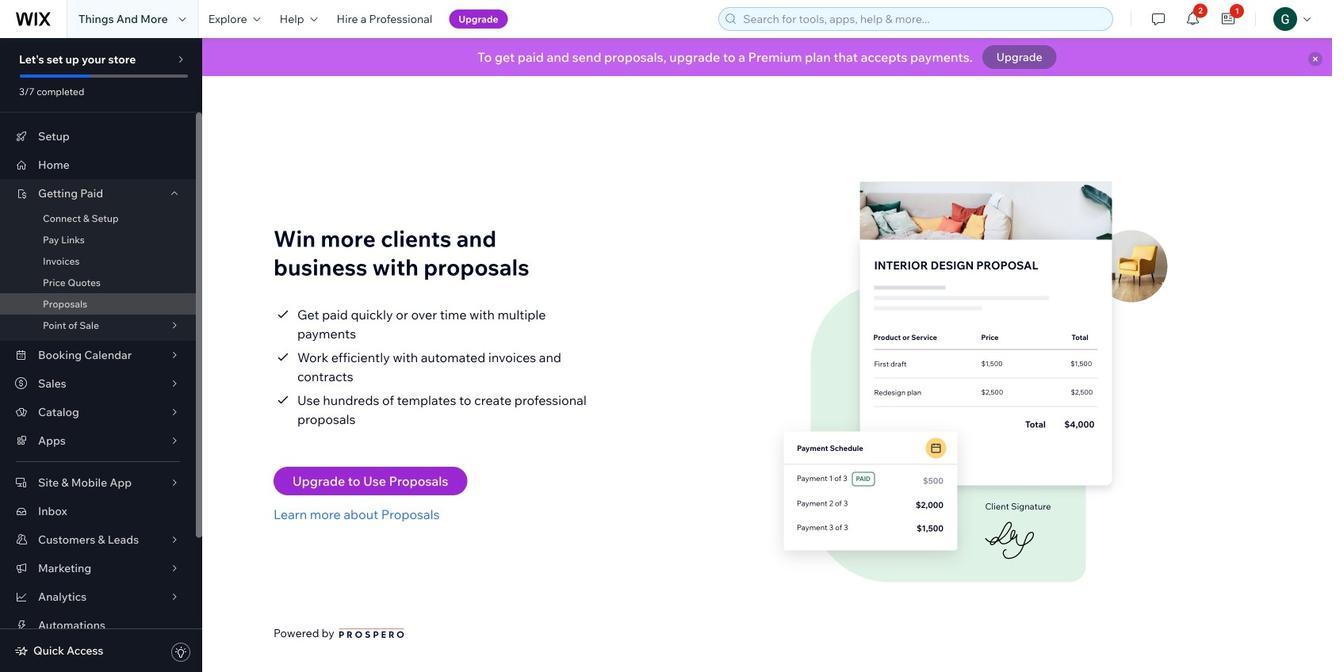 Task type: vqa. For each thing, say whether or not it's contained in the screenshot.
tab list
no



Task type: locate. For each thing, give the bounding box(es) containing it.
alert
[[202, 38, 1333, 76]]

Search for tools, apps, help & more... field
[[739, 8, 1108, 30]]

sidebar element
[[0, 38, 202, 673]]



